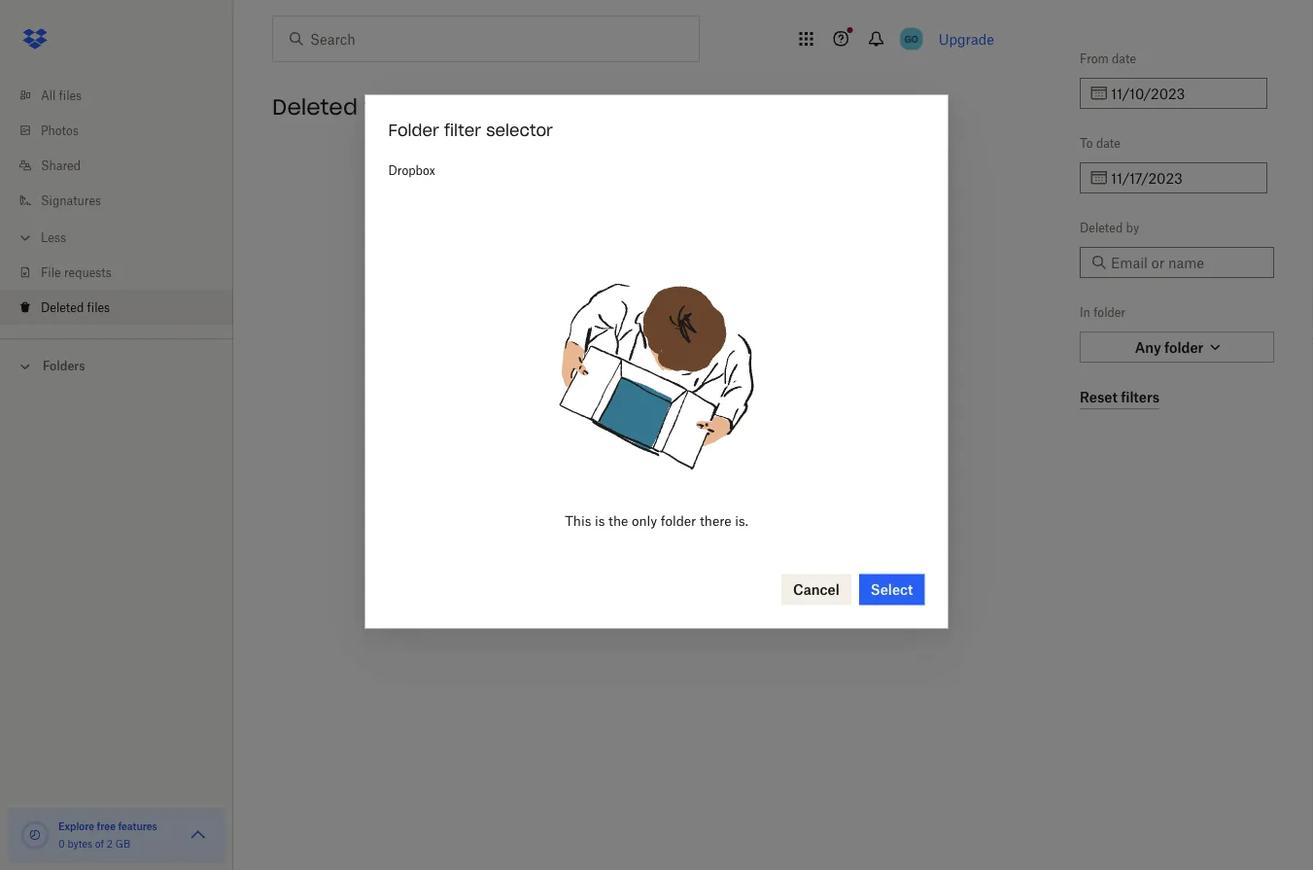 Task type: locate. For each thing, give the bounding box(es) containing it.
there
[[700, 512, 732, 529]]

dropbox image
[[16, 19, 54, 58]]

requests
[[64, 265, 112, 280]]

list containing all files
[[0, 66, 233, 338]]

folder right in
[[1094, 305, 1126, 319]]

cancel button
[[782, 574, 852, 605]]

explore
[[58, 820, 95, 832]]

folder right only
[[661, 512, 697, 529]]

all
[[41, 88, 56, 103]]

2 vertical spatial deleted
[[41, 300, 84, 315]]

date for from date
[[1113, 51, 1137, 66]]

to
[[1080, 136, 1094, 150]]

in folder
[[1080, 305, 1126, 319]]

1 vertical spatial deleted files
[[41, 300, 110, 315]]

deleted
[[272, 93, 358, 121], [1080, 220, 1123, 235], [41, 300, 84, 315]]

folder filter selector
[[388, 121, 553, 141]]

0 vertical spatial folder
[[1094, 305, 1126, 319]]

upgrade
[[939, 31, 995, 47]]

list
[[0, 66, 233, 338]]

0 horizontal spatial deleted
[[41, 300, 84, 315]]

deleted files
[[272, 93, 410, 121], [41, 300, 110, 315]]

select
[[871, 581, 914, 598]]

cancel
[[793, 581, 840, 598]]

date right to
[[1097, 136, 1121, 150]]

this is the only folder there is.
[[565, 512, 749, 529]]

is
[[595, 512, 605, 529]]

files down 'requests'
[[87, 300, 110, 315]]

0 vertical spatial deleted files
[[272, 93, 410, 121]]

photos link
[[16, 113, 233, 148]]

folders button
[[0, 351, 233, 380]]

1 horizontal spatial files
[[87, 300, 110, 315]]

photos
[[41, 123, 79, 138]]

date for to date
[[1097, 136, 1121, 150]]

0 horizontal spatial folder
[[661, 512, 697, 529]]

features
[[118, 820, 157, 832]]

0 vertical spatial date
[[1113, 51, 1137, 66]]

date right the from
[[1113, 51, 1137, 66]]

0 horizontal spatial files
[[59, 88, 82, 103]]

1 vertical spatial date
[[1097, 136, 1121, 150]]

1 vertical spatial deleted
[[1080, 220, 1123, 235]]

folder
[[1094, 305, 1126, 319], [661, 512, 697, 529]]

shared
[[41, 158, 81, 173]]

folder
[[388, 121, 439, 141]]

files inside list item
[[87, 300, 110, 315]]

deleted files down file requests
[[41, 300, 110, 315]]

all files
[[41, 88, 82, 103]]

0 horizontal spatial deleted files
[[41, 300, 110, 315]]

0 vertical spatial deleted
[[272, 93, 358, 121]]

files up dropbox
[[365, 93, 410, 121]]

deleted files inside list item
[[41, 300, 110, 315]]

1 vertical spatial folder
[[661, 512, 697, 529]]

of
[[95, 838, 104, 850]]

select button
[[859, 574, 925, 605]]

filter
[[444, 121, 481, 141]]

date
[[1113, 51, 1137, 66], [1097, 136, 1121, 150]]

gb
[[115, 838, 130, 850]]

deleted by
[[1080, 220, 1140, 235]]

signatures
[[41, 193, 101, 208]]

files right the all
[[59, 88, 82, 103]]

files
[[59, 88, 82, 103], [365, 93, 410, 121], [87, 300, 110, 315]]

2
[[107, 838, 113, 850]]

deleted files up dropbox
[[272, 93, 410, 121]]

2 horizontal spatial deleted
[[1080, 220, 1123, 235]]



Task type: vqa. For each thing, say whether or not it's contained in the screenshot.
the right folder
yes



Task type: describe. For each thing, give the bounding box(es) containing it.
shared link
[[16, 148, 233, 183]]

folder inside dialog
[[661, 512, 697, 529]]

file requests
[[41, 265, 112, 280]]

the
[[609, 512, 629, 529]]

quota usage element
[[19, 820, 51, 851]]

in
[[1080, 305, 1091, 319]]

explore free features 0 bytes of 2 gb
[[58, 820, 157, 850]]

less image
[[16, 228, 35, 247]]

2 horizontal spatial files
[[365, 93, 410, 121]]

folder filter selector dialog
[[365, 95, 949, 628]]

from
[[1080, 51, 1109, 66]]

from date
[[1080, 51, 1137, 66]]

deleted files list item
[[0, 290, 233, 325]]

this
[[565, 512, 592, 529]]

dropbox
[[388, 163, 435, 178]]

is.
[[735, 512, 749, 529]]

less
[[41, 230, 66, 245]]

by
[[1127, 220, 1140, 235]]

signatures link
[[16, 183, 233, 218]]

to date
[[1080, 136, 1121, 150]]

From date text field
[[1111, 83, 1256, 104]]

1 horizontal spatial deleted
[[272, 93, 358, 121]]

0
[[58, 838, 65, 850]]

To date text field
[[1111, 167, 1256, 189]]

selector
[[486, 121, 553, 141]]

bytes
[[67, 838, 92, 850]]

only
[[632, 512, 658, 529]]

file
[[41, 265, 61, 280]]

free
[[97, 820, 116, 832]]

upgrade link
[[939, 31, 995, 47]]

deleted inside list item
[[41, 300, 84, 315]]

folders
[[43, 359, 85, 373]]

files for all files link
[[59, 88, 82, 103]]

1 horizontal spatial folder
[[1094, 305, 1126, 319]]

files for deleted files link
[[87, 300, 110, 315]]

file requests link
[[16, 255, 233, 290]]

1 horizontal spatial deleted files
[[272, 93, 410, 121]]

deleted files link
[[16, 290, 233, 325]]

all files link
[[16, 78, 233, 113]]



